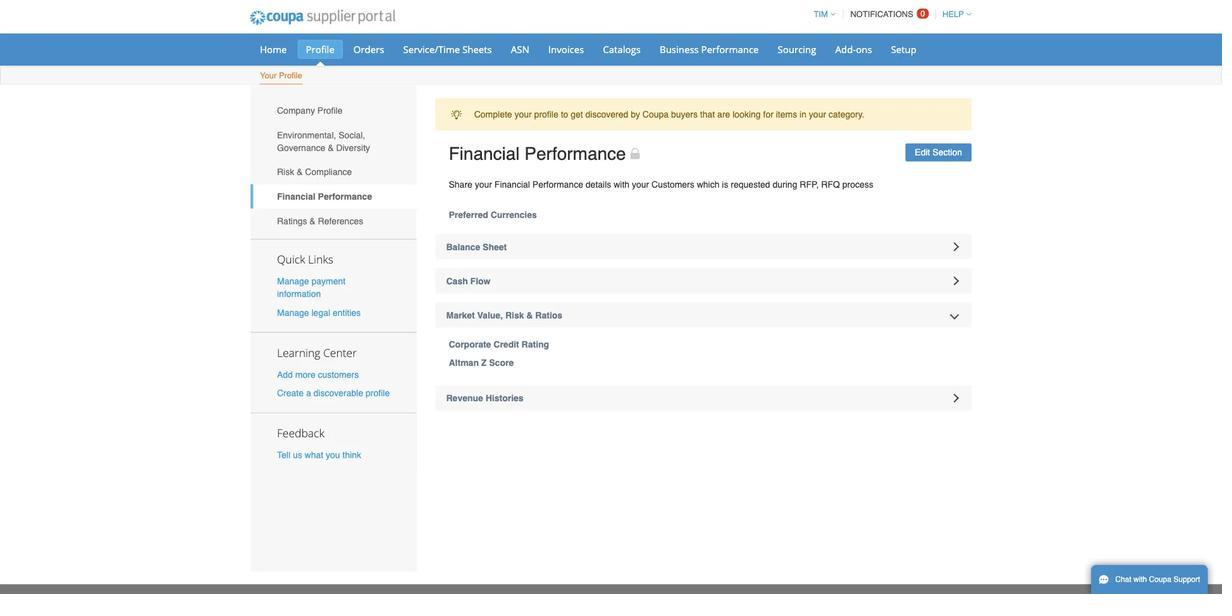Task type: vqa. For each thing, say whether or not it's contained in the screenshot.
right profile
yes



Task type: locate. For each thing, give the bounding box(es) containing it.
0 horizontal spatial risk
[[277, 167, 294, 177]]

0
[[921, 9, 925, 18]]

with
[[614, 179, 629, 189], [1134, 576, 1147, 584]]

think
[[343, 450, 361, 460]]

& left diversity
[[328, 143, 334, 153]]

1 vertical spatial profile
[[279, 71, 302, 80]]

0 vertical spatial risk
[[277, 167, 294, 177]]

references
[[318, 216, 363, 226]]

process
[[842, 179, 873, 189]]

risk & compliance
[[277, 167, 352, 177]]

notifications 0
[[850, 9, 925, 19]]

1 vertical spatial financial performance
[[277, 192, 372, 202]]

market value, risk & ratios heading
[[436, 303, 972, 328]]

coupa
[[643, 109, 669, 119], [1149, 576, 1172, 584]]

add-
[[835, 43, 856, 56]]

0 vertical spatial manage
[[277, 277, 309, 287]]

revenue histories button
[[436, 386, 972, 411]]

us
[[293, 450, 302, 460]]

sourcing link
[[770, 40, 825, 59]]

that
[[700, 109, 715, 119]]

chat with coupa support
[[1115, 576, 1200, 584]]

2 vertical spatial profile
[[317, 106, 343, 116]]

with right chat
[[1134, 576, 1147, 584]]

service/time sheets
[[403, 43, 492, 56]]

your right complete
[[515, 109, 532, 119]]

with right details on the top of page
[[614, 179, 629, 189]]

0 horizontal spatial with
[[614, 179, 629, 189]]

& right ratings
[[310, 216, 315, 226]]

create
[[277, 388, 304, 398]]

financial up currencies
[[495, 179, 530, 189]]

tell us what you think
[[277, 450, 361, 460]]

2 manage from the top
[[277, 308, 309, 318]]

quick links
[[277, 252, 333, 267]]

tell us what you think button
[[277, 449, 361, 462]]

1 vertical spatial with
[[1134, 576, 1147, 584]]

0 horizontal spatial coupa
[[643, 109, 669, 119]]

looking
[[733, 109, 761, 119]]

profile inside company profile link
[[317, 106, 343, 116]]

your left customers
[[632, 179, 649, 189]]

help
[[943, 9, 964, 19]]

0 vertical spatial financial performance
[[449, 144, 626, 164]]

currencies
[[491, 210, 537, 220]]

business
[[660, 43, 699, 56]]

orders
[[353, 43, 384, 56]]

profile inside the "profile" link
[[306, 43, 335, 56]]

profile right discoverable on the bottom left of page
[[366, 388, 390, 398]]

financial up share
[[449, 144, 520, 164]]

1 vertical spatial profile
[[366, 388, 390, 398]]

revenue histories heading
[[436, 386, 972, 411]]

quick
[[277, 252, 305, 267]]

0 vertical spatial with
[[614, 179, 629, 189]]

1 vertical spatial financial
[[495, 179, 530, 189]]

1 horizontal spatial profile
[[534, 109, 558, 119]]

&
[[328, 143, 334, 153], [297, 167, 303, 177], [310, 216, 315, 226], [527, 310, 533, 320]]

preferred
[[449, 210, 488, 220]]

edit section link
[[905, 144, 972, 162]]

service/time
[[403, 43, 460, 56]]

profile right your
[[279, 71, 302, 80]]

social,
[[339, 130, 365, 140]]

catalogs
[[603, 43, 641, 56]]

add-ons
[[835, 43, 872, 56]]

complete your profile to get discovered by coupa buyers that are looking for items in your category. alert
[[436, 98, 972, 130]]

financial performance link
[[250, 184, 417, 209]]

financial performance down the compliance
[[277, 192, 372, 202]]

ratings
[[277, 216, 307, 226]]

0 vertical spatial profile
[[534, 109, 558, 119]]

corporate credit rating
[[449, 339, 549, 350]]

revenue histories
[[446, 393, 524, 404]]

manage inside manage payment information
[[277, 277, 309, 287]]

edit
[[915, 148, 930, 158]]

1 horizontal spatial coupa
[[1149, 576, 1172, 584]]

tim link
[[808, 9, 835, 19]]

& down governance
[[297, 167, 303, 177]]

risk inside dropdown button
[[505, 310, 524, 320]]

coupa right by
[[643, 109, 669, 119]]

for
[[763, 109, 774, 119]]

service/time sheets link
[[395, 40, 500, 59]]

z
[[481, 358, 487, 368]]

share
[[449, 179, 472, 189]]

manage for manage payment information
[[277, 277, 309, 287]]

& left 'ratios'
[[527, 310, 533, 320]]

0 horizontal spatial profile
[[366, 388, 390, 398]]

manage for manage legal entities
[[277, 308, 309, 318]]

profile left to
[[534, 109, 558, 119]]

coupa left "support"
[[1149, 576, 1172, 584]]

risk & compliance link
[[250, 160, 417, 184]]

1 vertical spatial manage
[[277, 308, 309, 318]]

chat
[[1115, 576, 1131, 584]]

0 vertical spatial financial
[[449, 144, 520, 164]]

buyers
[[671, 109, 698, 119]]

profile
[[534, 109, 558, 119], [366, 388, 390, 398]]

financial up ratings
[[277, 192, 315, 202]]

1 horizontal spatial with
[[1134, 576, 1147, 584]]

manage up the information
[[277, 277, 309, 287]]

navigation
[[808, 2, 972, 27]]

1 manage from the top
[[277, 277, 309, 287]]

ons
[[856, 43, 872, 56]]

in
[[800, 109, 807, 119]]

credit
[[494, 339, 519, 350]]

financial performance down to
[[449, 144, 626, 164]]

rating
[[522, 339, 549, 350]]

rfp,
[[800, 179, 819, 189]]

financial performance
[[449, 144, 626, 164], [277, 192, 372, 202]]

business performance
[[660, 43, 759, 56]]

altman
[[449, 358, 479, 368]]

setup
[[891, 43, 917, 56]]

profile for your profile
[[279, 71, 302, 80]]

legal
[[312, 308, 330, 318]]

complete your profile to get discovered by coupa buyers that are looking for items in your category.
[[474, 109, 864, 119]]

ratings & references
[[277, 216, 363, 226]]

performance
[[701, 43, 759, 56], [525, 144, 626, 164], [532, 179, 583, 189], [318, 192, 372, 202]]

ratings & references link
[[250, 209, 417, 233]]

1 vertical spatial coupa
[[1149, 576, 1172, 584]]

asn
[[511, 43, 529, 56]]

payment
[[312, 277, 345, 287]]

orders link
[[345, 40, 393, 59]]

home
[[260, 43, 287, 56]]

0 vertical spatial profile
[[306, 43, 335, 56]]

your right share
[[475, 179, 492, 189]]

share your financial performance details with your customers which is requested during rfp, rfq process
[[449, 179, 873, 189]]

environmental, social, governance & diversity link
[[250, 123, 417, 160]]

risk right value,
[[505, 310, 524, 320]]

business performance link
[[651, 40, 767, 59]]

1 horizontal spatial risk
[[505, 310, 524, 320]]

environmental, social, governance & diversity
[[277, 130, 370, 153]]

1 vertical spatial risk
[[505, 310, 524, 320]]

profile inside your profile link
[[279, 71, 302, 80]]

to
[[561, 109, 568, 119]]

manage
[[277, 277, 309, 287], [277, 308, 309, 318]]

0 vertical spatial coupa
[[643, 109, 669, 119]]

entities
[[333, 308, 361, 318]]

risk down governance
[[277, 167, 294, 177]]

profile up environmental, social, governance & diversity link
[[317, 106, 343, 116]]

profile inside alert
[[534, 109, 558, 119]]

0 horizontal spatial financial performance
[[277, 192, 372, 202]]

manage down the information
[[277, 308, 309, 318]]

with inside button
[[1134, 576, 1147, 584]]

profile down coupa supplier portal image
[[306, 43, 335, 56]]



Task type: describe. For each thing, give the bounding box(es) containing it.
your right in on the right of page
[[809, 109, 826, 119]]

financial performance inside financial performance link
[[277, 192, 372, 202]]

notifications
[[850, 9, 913, 19]]

coupa supplier portal image
[[241, 2, 404, 34]]

category.
[[829, 109, 864, 119]]

sheet
[[483, 242, 507, 252]]

corporate
[[449, 339, 491, 350]]

compliance
[[305, 167, 352, 177]]

cash flow
[[446, 276, 491, 286]]

coupa inside chat with coupa support button
[[1149, 576, 1172, 584]]

1 horizontal spatial financial performance
[[449, 144, 626, 164]]

requested
[[731, 179, 770, 189]]

invoices link
[[540, 40, 592, 59]]

balance sheet button
[[436, 234, 972, 260]]

edit section
[[915, 148, 962, 158]]

feedback
[[277, 426, 324, 441]]

ratios
[[535, 310, 562, 320]]

sheets
[[462, 43, 492, 56]]

your profile link
[[259, 68, 303, 84]]

governance
[[277, 143, 325, 153]]

profile link
[[298, 40, 343, 59]]

score
[[489, 358, 514, 368]]

performance left details on the top of page
[[532, 179, 583, 189]]

home link
[[252, 40, 295, 59]]

profile for company profile
[[317, 106, 343, 116]]

information
[[277, 289, 321, 299]]

coupa inside 'complete your profile to get discovered by coupa buyers that are looking for items in your category.' alert
[[643, 109, 669, 119]]

your profile
[[260, 71, 302, 80]]

market value, risk & ratios
[[446, 310, 562, 320]]

flow
[[470, 276, 491, 286]]

company profile
[[277, 106, 343, 116]]

items
[[776, 109, 797, 119]]

2 vertical spatial financial
[[277, 192, 315, 202]]

balance
[[446, 242, 480, 252]]

create a discoverable profile
[[277, 388, 390, 398]]

you
[[326, 450, 340, 460]]

& inside environmental, social, governance & diversity
[[328, 143, 334, 153]]

performance up details on the top of page
[[525, 144, 626, 164]]

which
[[697, 179, 720, 189]]

discoverable
[[313, 388, 363, 398]]

performance right business
[[701, 43, 759, 56]]

create a discoverable profile link
[[277, 388, 390, 398]]

add-ons link
[[827, 40, 880, 59]]

manage payment information
[[277, 277, 345, 299]]

cash flow heading
[[436, 269, 972, 294]]

more
[[295, 370, 315, 380]]

learning center
[[277, 345, 357, 360]]

chat with coupa support button
[[1091, 566, 1208, 595]]

histories
[[486, 393, 524, 404]]

company profile link
[[250, 98, 417, 123]]

by
[[631, 109, 640, 119]]

manage legal entities link
[[277, 308, 361, 318]]

tim
[[814, 9, 828, 19]]

rfq
[[821, 179, 840, 189]]

market
[[446, 310, 475, 320]]

your
[[260, 71, 277, 80]]

performance up references
[[318, 192, 372, 202]]

sourcing
[[778, 43, 816, 56]]

setup link
[[883, 40, 925, 59]]

cash flow button
[[436, 269, 972, 294]]

support
[[1174, 576, 1200, 584]]

help link
[[937, 9, 972, 19]]

customers
[[318, 370, 359, 380]]

get
[[571, 109, 583, 119]]

details
[[586, 179, 611, 189]]

learning
[[277, 345, 320, 360]]

manage legal entities
[[277, 308, 361, 318]]

catalogs link
[[595, 40, 649, 59]]

add more customers link
[[277, 370, 359, 380]]

& inside dropdown button
[[527, 310, 533, 320]]

links
[[308, 252, 333, 267]]

company
[[277, 106, 315, 116]]

asn link
[[503, 40, 538, 59]]

navigation containing notifications 0
[[808, 2, 972, 27]]

altman z score
[[449, 358, 514, 368]]

discovered
[[585, 109, 628, 119]]

diversity
[[336, 143, 370, 153]]

complete
[[474, 109, 512, 119]]

center
[[323, 345, 357, 360]]

are
[[717, 109, 730, 119]]

balance sheet heading
[[436, 234, 972, 260]]

environmental,
[[277, 130, 336, 140]]

market value, risk & ratios button
[[436, 303, 972, 328]]

is
[[722, 179, 728, 189]]

during
[[773, 179, 797, 189]]



